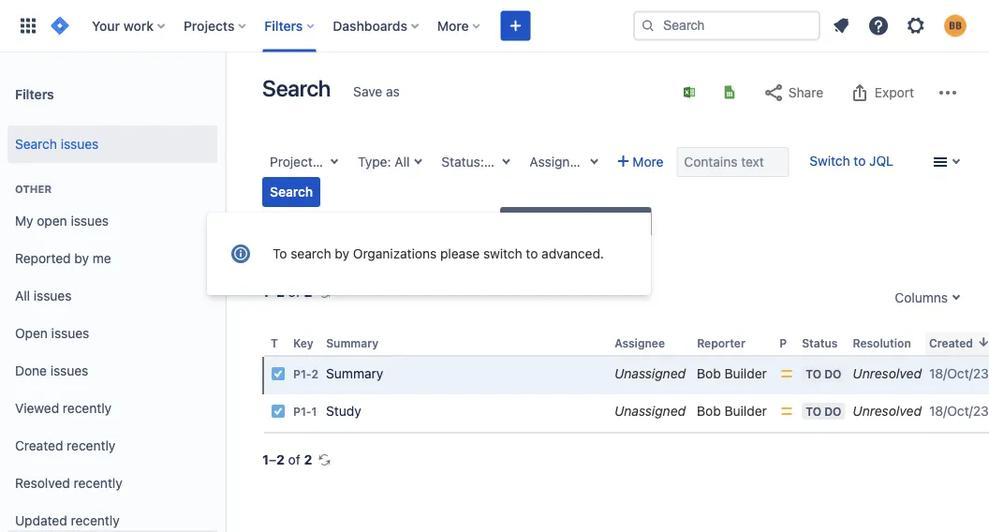 Task type: locate. For each thing, give the bounding box(es) containing it.
filters up search issues
[[15, 86, 54, 101]]

summary link
[[326, 366, 384, 382]]

to right medium icon
[[806, 367, 822, 381]]

reporter
[[697, 336, 746, 350]]

create image
[[505, 15, 527, 37]]

more left create image
[[437, 18, 469, 33]]

do
[[825, 367, 842, 381], [825, 405, 842, 418]]

created for created recently
[[15, 438, 63, 454]]

bob builder
[[697, 366, 767, 382], [697, 404, 767, 419]]

issues for open issues
[[51, 326, 89, 341]]

1 vertical spatial unresolved 18/oct/23
[[853, 404, 989, 419]]

1 vertical spatial of
[[288, 452, 301, 468]]

of down "p1-1" link
[[288, 452, 301, 468]]

search down project:
[[270, 184, 313, 200]]

recently down resolved recently link
[[71, 513, 120, 529]]

issues inside 'done issues' link
[[50, 363, 88, 379]]

1 vertical spatial 18/oct/23
[[930, 404, 989, 419]]

done issues link
[[7, 352, 217, 390]]

filters button
[[259, 11, 322, 41]]

2 vertical spatial search
[[270, 184, 313, 200]]

0 horizontal spatial created
[[15, 438, 63, 454]]

1 inside p1-1 study
[[312, 405, 317, 419]]

switch
[[484, 246, 523, 261]]

1 bob builder from the top
[[697, 366, 767, 382]]

bob
[[697, 366, 721, 382], [697, 404, 721, 419]]

reported by me link
[[7, 240, 217, 277]]

filters inside "dropdown button"
[[265, 18, 303, 33]]

issues up viewed recently
[[50, 363, 88, 379]]

to
[[273, 246, 287, 261], [806, 367, 822, 381], [806, 405, 822, 418]]

1 vertical spatial summary
[[326, 366, 384, 382]]

search
[[291, 246, 331, 261]]

issues right open
[[71, 213, 109, 229]]

0 horizontal spatial by
[[74, 251, 89, 266]]

1
[[262, 284, 269, 300], [312, 405, 317, 419], [262, 452, 269, 468]]

recently
[[63, 401, 112, 416], [67, 438, 116, 454], [74, 476, 123, 491], [71, 513, 120, 529]]

to do for summary
[[806, 367, 842, 381]]

0 vertical spatial 1 – 2 of 2
[[262, 284, 312, 300]]

unassigned
[[615, 366, 686, 382], [615, 404, 686, 419]]

1 unresolved from the top
[[853, 366, 922, 382]]

1 vertical spatial to do
[[806, 405, 842, 418]]

builder for study
[[725, 404, 767, 419]]

as
[[386, 84, 400, 99]]

medium image
[[780, 404, 795, 419]]

2
[[276, 284, 285, 300], [304, 284, 312, 300], [312, 368, 319, 381], [276, 452, 285, 468], [304, 452, 312, 468]]

small image
[[977, 335, 990, 350]]

search inside search button
[[270, 184, 313, 200]]

updated recently link
[[7, 502, 217, 532]]

1 vertical spatial builder
[[725, 404, 767, 419]]

to do down status
[[806, 367, 842, 381]]

1 vertical spatial 1 – 2 of 2
[[262, 452, 312, 468]]

1 horizontal spatial more
[[633, 154, 664, 170]]

of down search
[[288, 284, 301, 300]]

task image for summary
[[271, 367, 286, 382]]

other group
[[7, 163, 217, 532]]

issues inside my open issues link
[[71, 213, 109, 229]]

created
[[930, 336, 974, 350], [15, 438, 63, 454]]

2 task image from the top
[[271, 404, 286, 419]]

p1- down p1-2 link
[[293, 405, 312, 419]]

recently up created recently
[[63, 401, 112, 416]]

of
[[288, 284, 301, 300], [288, 452, 301, 468]]

1 builder from the top
[[725, 366, 767, 382]]

jira software image
[[49, 15, 71, 37]]

type: all
[[358, 154, 410, 170]]

recently for updated recently
[[71, 513, 120, 529]]

0 vertical spatial bob
[[697, 366, 721, 382]]

by right search
[[335, 246, 350, 261]]

search for search button
[[270, 184, 313, 200]]

summary up summary link in the bottom left of the page
[[326, 336, 379, 350]]

issues
[[61, 136, 99, 152], [71, 213, 109, 229], [34, 288, 72, 304], [51, 326, 89, 341], [50, 363, 88, 379]]

projects
[[184, 18, 235, 33]]

1 horizontal spatial to
[[854, 153, 866, 169]]

1 vertical spatial unassigned
[[615, 404, 686, 419]]

filters
[[265, 18, 303, 33], [15, 86, 54, 101]]

all right project:
[[320, 154, 335, 170]]

bob builder link for study
[[697, 404, 767, 419]]

bob builder for summary
[[697, 366, 767, 382]]

more button
[[432, 11, 488, 41], [610, 147, 671, 177]]

task image
[[271, 367, 286, 382], [271, 404, 286, 419]]

advanced.
[[542, 246, 604, 261]]

2 bob builder link from the top
[[697, 404, 767, 419]]

0 horizontal spatial more
[[437, 18, 469, 33]]

0 vertical spatial of
[[288, 284, 301, 300]]

1 vertical spatial bob builder link
[[697, 404, 767, 419]]

recently for created recently
[[67, 438, 116, 454]]

more button up remove criteria image
[[610, 147, 671, 177]]

all for assignee: all
[[592, 154, 607, 170]]

resolved recently link
[[7, 465, 217, 502]]

0 horizontal spatial filters
[[15, 86, 54, 101]]

open in microsoft excel image
[[682, 85, 697, 100]]

1 vertical spatial bob builder
[[697, 404, 767, 419]]

bob builder link down reporter
[[697, 366, 767, 382]]

all left remove criteria image
[[599, 214, 614, 230]]

1 – 2 of 2 down "p1-1" link
[[262, 452, 312, 468]]

0 vertical spatial filters
[[265, 18, 303, 33]]

2 1 – 2 of 2 from the top
[[262, 452, 312, 468]]

0 vertical spatial 1
[[262, 284, 269, 300]]

1 p1- from the top
[[293, 368, 312, 381]]

my open issues link
[[7, 202, 217, 240]]

reported by me
[[15, 251, 111, 266]]

2 unresolved 18/oct/23 from the top
[[853, 404, 989, 419]]

0 vertical spatial unassigned
[[615, 366, 686, 382]]

1 horizontal spatial created
[[930, 336, 974, 350]]

0 horizontal spatial to
[[526, 246, 538, 261]]

0 vertical spatial bob builder link
[[697, 366, 767, 382]]

created recently
[[15, 438, 116, 454]]

do right medium image
[[825, 405, 842, 418]]

more
[[437, 18, 469, 33], [633, 154, 664, 170]]

resolved
[[15, 476, 70, 491]]

18/oct/23
[[930, 366, 989, 382], [930, 404, 989, 419]]

to right medium image
[[806, 405, 822, 418]]

unresolved 18/oct/23
[[853, 366, 989, 382], [853, 404, 989, 419]]

your profile and settings image
[[945, 15, 967, 37]]

–
[[269, 284, 276, 300], [269, 452, 276, 468]]

0 vertical spatial summary
[[326, 336, 379, 350]]

banner containing your work
[[0, 0, 990, 52]]

2 bob from the top
[[697, 404, 721, 419]]

0 vertical spatial unresolved
[[853, 366, 922, 382]]

1 of from the top
[[288, 284, 301, 300]]

work
[[123, 18, 154, 33]]

0 horizontal spatial more button
[[432, 11, 488, 41]]

more button left create image
[[432, 11, 488, 41]]

2 vertical spatial 1
[[262, 452, 269, 468]]

created left small image
[[930, 336, 974, 350]]

to left jql
[[854, 153, 866, 169]]

p1- for study
[[293, 405, 312, 419]]

viewed recently
[[15, 401, 112, 416]]

more up remove criteria image
[[633, 154, 664, 170]]

bob builder link left medium image
[[697, 404, 767, 419]]

1 vertical spatial created
[[15, 438, 63, 454]]

2 builder from the top
[[725, 404, 767, 419]]

unassigned for summary
[[615, 366, 686, 382]]

project:
[[270, 154, 316, 170]]

1 to do from the top
[[806, 367, 842, 381]]

to do right medium image
[[806, 405, 842, 418]]

bob builder left medium image
[[697, 404, 767, 419]]

p1-2 link
[[293, 368, 319, 381]]

2 unresolved from the top
[[853, 404, 922, 419]]

issues up open issues
[[34, 288, 72, 304]]

search inside search issues link
[[15, 136, 57, 152]]

status
[[802, 336, 838, 350]]

study
[[326, 404, 361, 419]]

2 bob builder from the top
[[697, 404, 767, 419]]

p1- for summary
[[293, 368, 312, 381]]

all right type: in the top of the page
[[395, 154, 410, 170]]

to right switch
[[526, 246, 538, 261]]

all
[[320, 154, 335, 170], [395, 154, 410, 170], [488, 154, 503, 170], [592, 154, 607, 170], [599, 214, 614, 230], [15, 288, 30, 304]]

jira software image
[[49, 15, 71, 37]]

all issues
[[15, 288, 72, 304]]

issues inside search issues link
[[61, 136, 99, 152]]

by left me
[[74, 251, 89, 266]]

2 unassigned from the top
[[615, 404, 686, 419]]

2 vertical spatial to
[[806, 405, 822, 418]]

to for summary
[[806, 367, 822, 381]]

unresolved 18/oct/23 for study
[[853, 404, 989, 419]]

created down viewed
[[15, 438, 63, 454]]

search down filters "dropdown button"
[[262, 75, 331, 101]]

1 unresolved 18/oct/23 from the top
[[853, 366, 989, 382]]

p1- inside 'p1-2 summary'
[[293, 368, 312, 381]]

medium image
[[780, 367, 795, 382]]

0 vertical spatial 18/oct/23
[[930, 366, 989, 382]]

other
[[15, 183, 52, 195]]

builder left medium image
[[725, 404, 767, 419]]

1 vertical spatial do
[[825, 405, 842, 418]]

2 p1- from the top
[[293, 405, 312, 419]]

all right 'status:'
[[488, 154, 503, 170]]

to do
[[806, 367, 842, 381], [806, 405, 842, 418]]

p1- down the key
[[293, 368, 312, 381]]

0 vertical spatial search
[[262, 75, 331, 101]]

viewed
[[15, 401, 59, 416]]

issues up my open issues
[[61, 136, 99, 152]]

0 vertical spatial more button
[[432, 11, 488, 41]]

2 to do from the top
[[806, 405, 842, 418]]

all for status: all
[[488, 154, 503, 170]]

projects button
[[178, 11, 253, 41]]

by inside other group
[[74, 251, 89, 266]]

2 do from the top
[[825, 405, 842, 418]]

1 horizontal spatial by
[[335, 246, 350, 261]]

0 vertical spatial do
[[825, 367, 842, 381]]

1 vertical spatial 1
[[312, 405, 317, 419]]

recently up updated recently link
[[74, 476, 123, 491]]

issues for search issues
[[61, 136, 99, 152]]

task image left p1-2 link
[[271, 367, 286, 382]]

1 18/oct/23 from the top
[[930, 366, 989, 382]]

18/oct/23 for study
[[930, 404, 989, 419]]

issues inside all issues link
[[34, 288, 72, 304]]

p1- inside p1-1 study
[[293, 405, 312, 419]]

p1-1 study
[[293, 404, 361, 419]]

banner
[[0, 0, 990, 52]]

issues right "open"
[[51, 326, 89, 341]]

1 vertical spatial task image
[[271, 404, 286, 419]]

1 horizontal spatial more button
[[610, 147, 671, 177]]

1 – 2 of 2
[[262, 284, 312, 300], [262, 452, 312, 468]]

1 – 2 of 2 down search
[[262, 284, 312, 300]]

1 vertical spatial more
[[633, 154, 664, 170]]

0 vertical spatial to
[[273, 246, 287, 261]]

open in google sheets image
[[722, 85, 737, 100]]

switch to jql link
[[810, 153, 894, 169]]

filters right projects popup button
[[265, 18, 303, 33]]

p1-2 summary
[[293, 366, 384, 382]]

t
[[271, 336, 278, 350]]

type:
[[358, 154, 391, 170]]

18/oct/23 for summary
[[930, 366, 989, 382]]

summary up study
[[326, 366, 384, 382]]

0 vertical spatial –
[[269, 284, 276, 300]]

created inside other group
[[15, 438, 63, 454]]

summary
[[326, 336, 379, 350], [326, 366, 384, 382]]

1 vertical spatial –
[[269, 452, 276, 468]]

1 do from the top
[[825, 367, 842, 381]]

1 vertical spatial more button
[[610, 147, 671, 177]]

1 bob from the top
[[697, 366, 721, 382]]

issues inside open issues link
[[51, 326, 89, 341]]

dashboards
[[333, 18, 408, 33]]

0 vertical spatial to
[[854, 153, 866, 169]]

builder down reporter
[[725, 366, 767, 382]]

to for study
[[806, 405, 822, 418]]

organizations
[[353, 246, 437, 261]]

0 vertical spatial p1-
[[293, 368, 312, 381]]

search
[[262, 75, 331, 101], [15, 136, 57, 152], [270, 184, 313, 200]]

task image for study
[[271, 404, 286, 419]]

0 vertical spatial created
[[930, 336, 974, 350]]

bob for summary
[[697, 366, 721, 382]]

recently for viewed recently
[[63, 401, 112, 416]]

builder for summary
[[725, 366, 767, 382]]

primary element
[[11, 0, 633, 52]]

1 vertical spatial bob
[[697, 404, 721, 419]]

p
[[780, 336, 787, 350]]

1 vertical spatial p1-
[[293, 405, 312, 419]]

0 vertical spatial unresolved 18/oct/23
[[853, 366, 989, 382]]

unassigned for study
[[615, 404, 686, 419]]

0 vertical spatial to do
[[806, 367, 842, 381]]

1 horizontal spatial filters
[[265, 18, 303, 33]]

updated recently
[[15, 513, 120, 529]]

to left search
[[273, 246, 287, 261]]

builder
[[725, 366, 767, 382], [725, 404, 767, 419]]

save as button
[[344, 77, 409, 107]]

2 18/oct/23 from the top
[[930, 404, 989, 419]]

search up other
[[15, 136, 57, 152]]

1 unassigned from the top
[[615, 366, 686, 382]]

by
[[335, 246, 350, 261], [74, 251, 89, 266]]

all up "open"
[[15, 288, 30, 304]]

0 vertical spatial builder
[[725, 366, 767, 382]]

0 vertical spatial more
[[437, 18, 469, 33]]

1 bob builder link from the top
[[697, 366, 767, 382]]

1 vertical spatial to
[[806, 367, 822, 381]]

0 vertical spatial task image
[[271, 367, 286, 382]]

to
[[854, 153, 866, 169], [526, 246, 538, 261]]

recently down viewed recently link
[[67, 438, 116, 454]]

1 task image from the top
[[271, 367, 286, 382]]

all right assignee:
[[592, 154, 607, 170]]

do down status
[[825, 367, 842, 381]]

0 vertical spatial bob builder
[[697, 366, 767, 382]]

bob builder down reporter
[[697, 366, 767, 382]]

task image left "p1-1" link
[[271, 404, 286, 419]]

1 vertical spatial unresolved
[[853, 404, 922, 419]]

1 vertical spatial search
[[15, 136, 57, 152]]

open issues link
[[7, 315, 217, 352]]

2 inside 'p1-2 summary'
[[312, 368, 319, 381]]



Task type: describe. For each thing, give the bounding box(es) containing it.
share link
[[753, 78, 833, 108]]

status:
[[442, 154, 484, 170]]

all for type: all
[[395, 154, 410, 170]]

assignee: all
[[530, 154, 607, 170]]

search button
[[262, 177, 321, 207]]

open
[[37, 213, 67, 229]]

updated
[[15, 513, 67, 529]]

issues for done issues
[[50, 363, 88, 379]]

search issues link
[[7, 126, 217, 163]]

Search field
[[633, 11, 821, 41]]

switch to jql
[[810, 153, 894, 169]]

assignee:
[[530, 154, 589, 170]]

search issues
[[15, 136, 99, 152]]

notifications image
[[830, 15, 853, 37]]

created recently link
[[7, 427, 217, 465]]

sidebar navigation image
[[204, 75, 246, 112]]

to do for study
[[806, 405, 842, 418]]

remove criteria image
[[629, 214, 644, 229]]

search image
[[641, 18, 656, 33]]

jql
[[870, 153, 894, 169]]

2 of from the top
[[288, 452, 301, 468]]

bob builder link for summary
[[697, 366, 767, 382]]

share
[[789, 85, 824, 100]]

save as
[[353, 84, 400, 99]]

my
[[15, 213, 33, 229]]

please
[[440, 246, 480, 261]]

done issues
[[15, 363, 88, 379]]

status: all
[[442, 154, 503, 170]]

created for created
[[930, 336, 974, 350]]

export
[[875, 85, 915, 100]]

key
[[293, 336, 314, 350]]

p1-1 link
[[293, 405, 317, 419]]

help image
[[868, 15, 890, 37]]

resolved recently
[[15, 476, 123, 491]]

issues for all issues
[[34, 288, 72, 304]]

resolution
[[853, 336, 911, 350]]

2 summary from the top
[[326, 366, 384, 382]]

me
[[93, 251, 111, 266]]

1 1 – 2 of 2 from the top
[[262, 284, 312, 300]]

all for organizations: all
[[599, 214, 614, 230]]

1 summary from the top
[[326, 336, 379, 350]]

bob builder for study
[[697, 404, 767, 419]]

assignee
[[615, 336, 665, 350]]

unresolved 18/oct/23 for summary
[[853, 366, 989, 382]]

dashboards button
[[327, 11, 426, 41]]

Search issues using keywords text field
[[677, 147, 789, 177]]

search for search issues
[[15, 136, 57, 152]]

1 vertical spatial filters
[[15, 86, 54, 101]]

2 – from the top
[[269, 452, 276, 468]]

switch
[[810, 153, 850, 169]]

all inside all issues link
[[15, 288, 30, 304]]

recently for resolved recently
[[74, 476, 123, 491]]

your work button
[[86, 11, 172, 41]]

organizations:
[[508, 214, 595, 230]]

your
[[92, 18, 120, 33]]

unresolved for summary
[[853, 366, 922, 382]]

do for summary
[[825, 367, 842, 381]]

1 – from the top
[[269, 284, 276, 300]]

project: all
[[270, 154, 335, 170]]

more button inside primary element
[[432, 11, 488, 41]]

all issues link
[[7, 277, 217, 315]]

all for project: all
[[320, 154, 335, 170]]

settings image
[[905, 15, 928, 37]]

appswitcher icon image
[[17, 15, 39, 37]]

your work
[[92, 18, 154, 33]]

search issues group
[[7, 120, 217, 169]]

done
[[15, 363, 47, 379]]

open issues
[[15, 326, 89, 341]]

open
[[15, 326, 48, 341]]

1 vertical spatial to
[[526, 246, 538, 261]]

do for study
[[825, 405, 842, 418]]

organizations: all
[[508, 214, 614, 230]]

save
[[353, 84, 383, 99]]

reported
[[15, 251, 71, 266]]

export button
[[840, 78, 924, 108]]

unresolved for study
[[853, 404, 922, 419]]

to search by organizations please switch to advanced.
[[273, 246, 604, 261]]

my open issues
[[15, 213, 109, 229]]

bob for study
[[697, 404, 721, 419]]

viewed recently link
[[7, 390, 217, 427]]

columns button
[[886, 283, 967, 313]]

columns
[[895, 290, 948, 305]]

study link
[[326, 404, 361, 419]]

more inside primary element
[[437, 18, 469, 33]]



Task type: vqa. For each thing, say whether or not it's contained in the screenshot.
more formatting image
no



